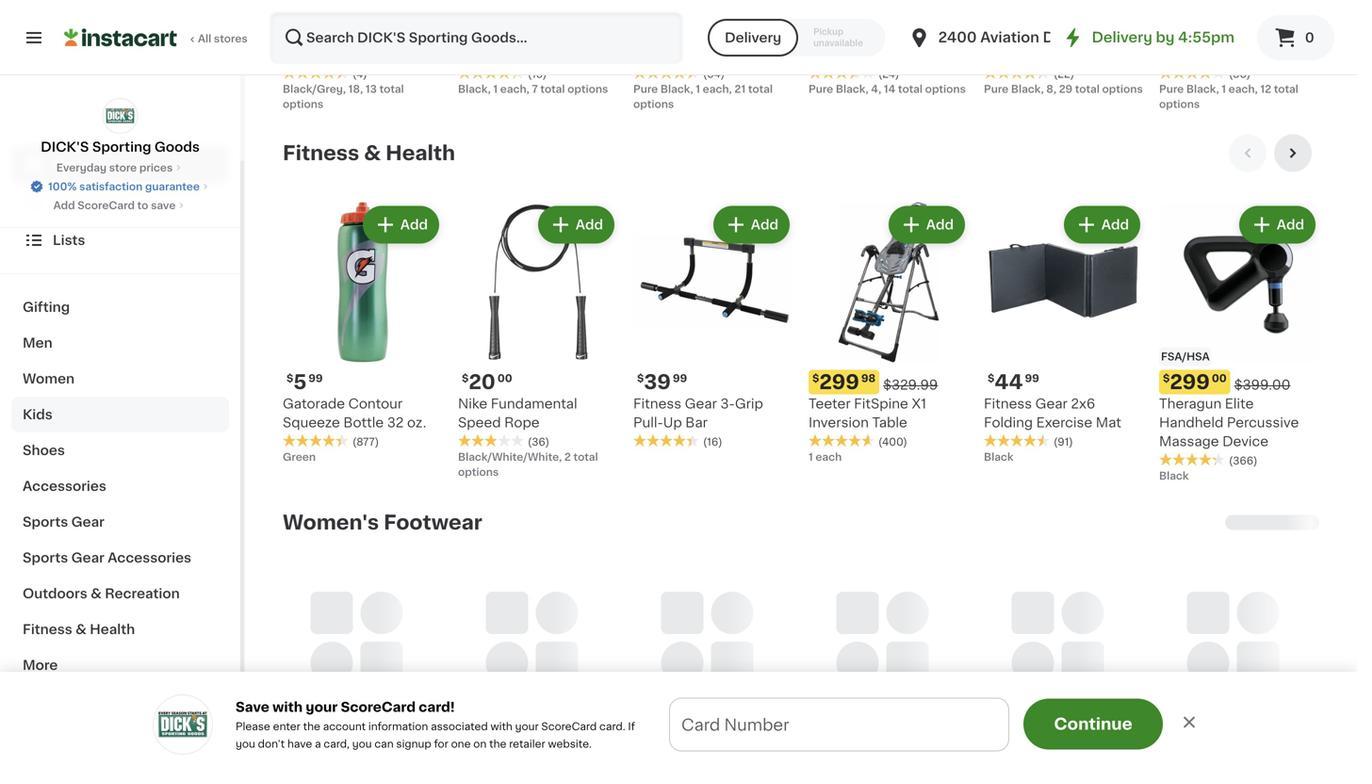 Task type: vqa. For each thing, say whether or not it's contained in the screenshot.
Kirkland related to Sangria
no



Task type: describe. For each thing, give the bounding box(es) containing it.
elite
[[1225, 397, 1254, 411]]

$ 20 00
[[462, 372, 512, 392]]

sporting
[[92, 140, 151, 154]]

1 inside pure black, 1 each, 12 total options
[[1222, 84, 1226, 94]]

shoulder
[[886, 29, 946, 42]]

Search field
[[272, 13, 682, 62]]

$ for 44
[[988, 373, 995, 384]]

one inside calia women's size 12 sculpt wrapped one piece swimsuit - black
[[743, 29, 771, 42]]

total inside pure black, 1 each, 21 total options
[[748, 84, 773, 94]]

6 add button from the left
[[1241, 208, 1314, 242]]

black, for calia women's power sculpt one shoulder one piece swimsuit - pure black
[[836, 84, 869, 94]]

99 for 44
[[1025, 373, 1040, 384]]

high inside calia women's open back high neck swimsuit - pure black
[[1020, 29, 1051, 42]]

instacart logo image
[[64, 26, 177, 49]]

99 for 5
[[309, 373, 323, 384]]

fitness down outdoors
[[23, 623, 72, 636]]

(877)
[[353, 437, 379, 447]]

pure for calia women's open back high neck swimsuit - pure black
[[984, 84, 1009, 94]]

299 for $ 299 98 $329.99 teeter fitspine x1 inversion table
[[820, 372, 860, 392]]

black inside calia women's size 12 sculpt wrapped one piece swimsuit - black
[[747, 48, 783, 61]]

sports for sports gear accessories
[[23, 551, 68, 565]]

100%
[[48, 181, 77, 192]]

continue
[[1054, 716, 1133, 732]]

sports gear
[[23, 516, 104, 529]]

100% satisfaction guarantee
[[48, 181, 200, 192]]

teeter
[[809, 397, 851, 411]]

39
[[644, 372, 671, 392]]

fitness inside fitness gear 3-grip pull-up bar
[[634, 397, 682, 411]]

ruched
[[1268, 10, 1319, 24]]

accessories link
[[11, 469, 229, 504]]

have
[[288, 739, 312, 749]]

1 you from the left
[[236, 739, 255, 749]]

pure inside calia women's open back high neck swimsuit - pure black
[[1057, 48, 1087, 61]]

calia women's ruched side tie high rise bottoms
[[1160, 10, 1319, 61]]

satisfaction
[[79, 181, 143, 192]]

2400 aviation dr
[[939, 31, 1061, 44]]

$ for 5
[[287, 373, 294, 384]]

options down 2400
[[925, 84, 966, 94]]

options inside pure black, 1 each, 21 total options
[[634, 99, 674, 109]]

1 vertical spatial scorecard
[[341, 701, 416, 714]]

1 vertical spatial health
[[90, 623, 135, 636]]

lists link
[[11, 222, 229, 259]]

black, for calia women's ruched side tie high rise bottoms
[[1187, 84, 1220, 94]]

calia for back
[[984, 10, 1025, 24]]

sports gear accessories
[[23, 551, 191, 565]]

(91)
[[1054, 437, 1073, 447]]

account
[[323, 722, 366, 732]]

44
[[995, 372, 1023, 392]]

women's for tie
[[1204, 10, 1265, 24]]

piece inside tyr women's maxfit splice one-piece swimsuit - black & grey
[[361, 29, 398, 42]]

fitness gear 3-grip pull-up bar
[[634, 397, 764, 429]]

pure black, 1 each, 21 total options
[[634, 84, 773, 109]]

fundamental
[[491, 397, 577, 411]]

power
[[917, 10, 959, 24]]

$ for 20
[[462, 373, 469, 384]]

a
[[315, 739, 321, 749]]

$ 44 99
[[988, 372, 1040, 392]]

& inside item carousel region
[[364, 143, 381, 163]]

1 horizontal spatial your
[[515, 722, 539, 732]]

save
[[151, 200, 176, 211]]

0 vertical spatial accessories
[[23, 480, 106, 493]]

& inside outdoors & recreation link
[[91, 587, 102, 601]]

women's for sculpt
[[670, 10, 731, 24]]

swimsuit inside calia women's open back high neck swimsuit - pure black
[[984, 48, 1044, 61]]

swimsuit inside tyr women's maxfit splice one-piece swimsuit - black & grey
[[283, 48, 343, 61]]

all stores link
[[64, 11, 249, 64]]

sculpt inside calia women's power sculpt one shoulder one piece swimsuit - pure black
[[809, 29, 852, 42]]

retailer
[[509, 739, 546, 749]]

squeeze
[[283, 416, 340, 429]]

men link
[[11, 325, 229, 361]]

one right delivery 'button'
[[809, 48, 837, 61]]

14
[[884, 84, 896, 94]]

bottle
[[344, 416, 384, 429]]

service type group
[[708, 19, 886, 57]]

calia women's open back high neck swimsuit - pure black
[[984, 10, 1129, 61]]

product group containing 44
[[984, 202, 1144, 465]]

12 inside calia women's size 12 sculpt wrapped one piece swimsuit - black
[[765, 10, 778, 24]]

on inside treatment tracker modal dialog
[[656, 724, 677, 741]]

grip
[[735, 397, 764, 411]]

get
[[510, 724, 542, 741]]

2x6
[[1071, 397, 1096, 411]]

calia for sculpt
[[809, 10, 850, 24]]

add for 44
[[1102, 218, 1129, 231]]

grey
[[409, 48, 442, 61]]

neck
[[1055, 29, 1089, 42]]

piece inside calia women's size 12 sculpt wrapped one piece swimsuit - black
[[634, 48, 671, 61]]

(64)
[[703, 69, 725, 79]]

$299.00 original price: $399.00 element
[[1160, 370, 1320, 395]]

treatment tracker modal dialog
[[245, 699, 1358, 766]]

00 for 20
[[498, 373, 512, 384]]

save with your scorecard card! please enter the account information associated with your scorecard card. if you don't have a card, you can signup for one on the retailer website.
[[236, 701, 635, 749]]

- inside tyr women's maxfit splice one-piece swimsuit - black & grey
[[346, 48, 352, 61]]

please
[[236, 722, 270, 732]]

recreation
[[105, 587, 180, 601]]

1 inside product group
[[809, 452, 813, 462]]

fitspine
[[854, 397, 909, 411]]

exercise
[[1037, 416, 1093, 429]]

wrapped
[[680, 29, 740, 42]]

3
[[723, 724, 733, 741]]

health inside item carousel region
[[386, 143, 455, 163]]

options inside black/white/white, 2 total options
[[458, 467, 499, 477]]

swimsuit inside nike women's color block racerback one piece swimsuit
[[499, 48, 559, 61]]

1 left 7
[[493, 84, 498, 94]]

goods
[[155, 140, 200, 154]]

shop
[[53, 158, 88, 172]]

(400)
[[879, 437, 908, 447]]

gear up sports gear accessories
[[71, 516, 104, 529]]

pure for calia women's power sculpt one shoulder one piece swimsuit - pure black
[[809, 84, 834, 94]]

product group containing 5
[[283, 202, 443, 465]]

Card Number text field
[[670, 699, 1009, 751]]

- inside calia women's open back high neck swimsuit - pure black
[[1048, 48, 1053, 61]]

black inside calia women's open back high neck swimsuit - pure black
[[1090, 48, 1127, 61]]

delivery for delivery
[[725, 31, 782, 44]]

1 vertical spatial with
[[491, 722, 513, 732]]

1 black, from the left
[[458, 84, 491, 94]]

product group containing 20
[[458, 202, 618, 480]]

$ 299 98 $329.99 teeter fitspine x1 inversion table
[[809, 372, 938, 429]]

3-
[[721, 397, 735, 411]]

rope
[[505, 416, 540, 429]]

black down the folding
[[984, 452, 1014, 462]]

1 vertical spatial accessories
[[108, 551, 191, 565]]

total inside black/white/white, 2 total options
[[574, 452, 598, 462]]

gatorade contour squeeze bottle 32 oz.
[[283, 397, 426, 429]]

theragun elite handheld percussive massage device
[[1160, 397, 1299, 448]]

swimsuit inside calia women's power sculpt one shoulder one piece swimsuit - pure black
[[881, 48, 941, 61]]

2400 aviation dr button
[[908, 11, 1061, 64]]

speed
[[458, 416, 501, 429]]

options right 7
[[568, 84, 608, 94]]

add button for 5
[[365, 208, 437, 242]]

size
[[734, 10, 761, 24]]

add for $329.99
[[926, 218, 954, 231]]

8,
[[1047, 84, 1057, 94]]

rise
[[1250, 29, 1279, 42]]

everyday store prices
[[56, 163, 173, 173]]

add scorecard to save link
[[53, 198, 187, 213]]

- inside calia women's power sculpt one shoulder one piece swimsuit - pure black
[[944, 48, 950, 61]]

black, 1 each, 7 total options
[[458, 84, 608, 94]]

fitness & health link
[[11, 612, 229, 648]]

open
[[1093, 10, 1129, 24]]

$ 5 99
[[287, 372, 323, 392]]

buy it again
[[53, 196, 133, 209]]

green
[[283, 452, 316, 462]]

gifting link
[[11, 289, 229, 325]]

card,
[[324, 739, 350, 749]]

one-
[[327, 29, 361, 42]]

next
[[681, 724, 719, 741]]

one
[[451, 739, 471, 749]]

buy it again link
[[11, 184, 229, 222]]

lists
[[53, 234, 85, 247]]

$ 39 99
[[637, 372, 687, 392]]

again
[[95, 196, 133, 209]]

$ 299 00
[[1163, 372, 1227, 392]]

- inside calia women's size 12 sculpt wrapped one piece swimsuit - black
[[738, 48, 743, 61]]

more for more button
[[1019, 727, 1047, 738]]

percussive
[[1227, 416, 1299, 429]]

item carousel region
[[283, 134, 1320, 496]]



Task type: locate. For each thing, give the bounding box(es) containing it.
fitness up pull- at the bottom of the page
[[634, 397, 682, 411]]

1 horizontal spatial calia
[[984, 10, 1025, 24]]

health
[[386, 143, 455, 163], [90, 623, 135, 636]]

all
[[198, 33, 211, 44]]

5 add button from the left
[[1066, 208, 1139, 242]]

0 vertical spatial (36)
[[1229, 69, 1251, 79]]

swimsuit down wrapped
[[674, 48, 734, 61]]

1 vertical spatial more
[[1019, 727, 1047, 738]]

$
[[287, 373, 294, 384], [462, 373, 469, 384], [637, 373, 644, 384], [813, 373, 820, 384], [988, 373, 995, 384], [1163, 373, 1170, 384]]

pure down bottoms
[[1160, 84, 1184, 94]]

1 inside pure black, 1 each, 21 total options
[[696, 84, 700, 94]]

maxfit
[[377, 10, 419, 24]]

black, down bottoms
[[1187, 84, 1220, 94]]

4 swimsuit from the left
[[881, 48, 941, 61]]

$ up the gatorade at the bottom
[[287, 373, 294, 384]]

0 vertical spatial health
[[386, 143, 455, 163]]

(24)
[[879, 69, 900, 79]]

$ up the folding
[[988, 373, 995, 384]]

2 00 from the left
[[1212, 373, 1227, 384]]

5 product group from the left
[[984, 202, 1144, 465]]

options right 29
[[1103, 84, 1143, 94]]

calia right delivery 'button'
[[809, 10, 850, 24]]

0 horizontal spatial on
[[474, 739, 487, 749]]

1 horizontal spatial 299
[[1170, 372, 1210, 392]]

20
[[469, 372, 496, 392]]

the left the retailer
[[489, 739, 507, 749]]

99 inside $ 44 99
[[1025, 373, 1040, 384]]

None search field
[[270, 11, 683, 64]]

each, left 7
[[500, 84, 530, 94]]

enter
[[273, 722, 301, 732]]

nike up block
[[458, 10, 488, 24]]

piece inside nike women's color block racerback one piece swimsuit
[[458, 48, 495, 61]]

one up (24)
[[855, 29, 883, 42]]

delivery down size
[[725, 31, 782, 44]]

add button
[[365, 208, 437, 242], [540, 208, 613, 242], [715, 208, 788, 242], [891, 208, 963, 242], [1066, 208, 1139, 242], [1241, 208, 1314, 242]]

4 black, from the left
[[1011, 84, 1044, 94]]

1 left 21
[[696, 84, 700, 94]]

outdoors
[[23, 587, 87, 601]]

gifting
[[23, 301, 70, 314]]

gear for 3-
[[685, 397, 717, 411]]

00 right 20 on the left of page
[[498, 373, 512, 384]]

black down size
[[747, 48, 783, 61]]

1 horizontal spatial health
[[386, 143, 455, 163]]

options down black/white/white, in the bottom left of the page
[[458, 467, 499, 477]]

(4)
[[353, 69, 367, 79]]

0 vertical spatial scorecard
[[78, 200, 135, 211]]

2 $ from the left
[[462, 373, 469, 384]]

black up 4,
[[842, 67, 879, 80]]

1 high from the left
[[1020, 29, 1051, 42]]

continue button
[[1024, 699, 1163, 750]]

options inside pure black, 1 each, 12 total options
[[1160, 99, 1200, 109]]

0 horizontal spatial high
[[1020, 29, 1051, 42]]

on right one
[[474, 739, 487, 749]]

if
[[628, 722, 635, 732]]

1 left each
[[809, 452, 813, 462]]

women's inside calia women's open back high neck swimsuit - pure black
[[1028, 10, 1089, 24]]

pure left 4,
[[809, 84, 834, 94]]

oz.
[[407, 416, 426, 429]]

- down 2400
[[944, 48, 950, 61]]

99
[[309, 373, 323, 384], [673, 373, 687, 384], [1025, 373, 1040, 384]]

99 right 44
[[1025, 373, 1040, 384]]

$ for 299
[[1163, 373, 1170, 384]]

sports
[[23, 516, 68, 529], [23, 551, 68, 565]]

fitness up the folding
[[984, 397, 1032, 411]]

more link
[[11, 648, 229, 683]]

& down outdoors & recreation on the left of page
[[76, 623, 87, 636]]

with up enter
[[273, 701, 303, 714]]

calia women's power sculpt one shoulder one piece swimsuit - pure black
[[809, 10, 959, 80]]

1 horizontal spatial more
[[1019, 727, 1047, 738]]

women's up one-
[[312, 10, 373, 24]]

women's up shoulder
[[853, 10, 914, 24]]

2 add button from the left
[[540, 208, 613, 242]]

12 inside pure black, 1 each, 12 total options
[[1261, 84, 1272, 94]]

pure down calia
[[634, 84, 658, 94]]

women's for high
[[1028, 10, 1089, 24]]

2 calia from the left
[[984, 10, 1025, 24]]

fitness & health inside item carousel region
[[283, 143, 455, 163]]

orders
[[737, 724, 793, 741]]

each, for piece
[[703, 84, 732, 94]]

nike for nike fundamental speed rope
[[458, 397, 488, 411]]

0 button
[[1258, 15, 1335, 60]]

each, inside pure black, 1 each, 21 total options
[[703, 84, 732, 94]]

options down bottoms
[[1160, 99, 1200, 109]]

6 $ from the left
[[1163, 373, 1170, 384]]

2 black, from the left
[[661, 84, 693, 94]]

- down one-
[[346, 48, 352, 61]]

piece
[[361, 29, 398, 42], [458, 48, 495, 61], [634, 48, 671, 61], [840, 48, 877, 61]]

add scorecard to save
[[53, 200, 176, 211]]

5 $ from the left
[[988, 373, 995, 384]]

folding
[[984, 416, 1033, 429]]

0 horizontal spatial 12
[[765, 10, 778, 24]]

one inside nike women's color block racerback one piece swimsuit
[[573, 29, 601, 42]]

0 vertical spatial 12
[[765, 10, 778, 24]]

2 nike from the top
[[458, 397, 488, 411]]

2 product group from the left
[[458, 202, 618, 480]]

1 vertical spatial (36)
[[528, 437, 550, 447]]

total right 21
[[748, 84, 773, 94]]

shop link
[[11, 146, 229, 184]]

18,
[[348, 84, 363, 94]]

product group containing 39
[[634, 202, 794, 450]]

fitness
[[283, 143, 359, 163], [634, 397, 682, 411], [984, 397, 1032, 411], [23, 623, 72, 636]]

add for 5
[[400, 218, 428, 231]]

1 horizontal spatial sculpt
[[809, 29, 852, 42]]

kids
[[23, 408, 53, 421]]

black, inside pure black, 1 each, 21 total options
[[661, 84, 693, 94]]

3 add button from the left
[[715, 208, 788, 242]]

high
[[1020, 29, 1051, 42], [1215, 29, 1246, 42]]

gear for 2x6
[[1036, 397, 1068, 411]]

0 horizontal spatial each,
[[500, 84, 530, 94]]

gear for accessories
[[71, 551, 104, 565]]

black/white/white,
[[458, 452, 562, 462]]

0 horizontal spatial 00
[[498, 373, 512, 384]]

99 right 39
[[673, 373, 687, 384]]

1 add button from the left
[[365, 208, 437, 242]]

high inside calia women's ruched side tie high rise bottoms
[[1215, 29, 1246, 42]]

1 vertical spatial your
[[515, 722, 539, 732]]

outdoors & recreation link
[[11, 576, 229, 612]]

dick's sporting goods
[[41, 140, 200, 154]]

1 horizontal spatial 12
[[1261, 84, 1272, 94]]

29
[[1059, 84, 1073, 94]]

299 for $ 299 00
[[1170, 372, 1210, 392]]

pull-
[[634, 416, 663, 429]]

12 down the rise
[[1261, 84, 1272, 94]]

black, down search field
[[458, 84, 491, 94]]

0 horizontal spatial the
[[303, 722, 320, 732]]

0 vertical spatial your
[[306, 701, 338, 714]]

more inside button
[[1019, 727, 1047, 738]]

1 horizontal spatial accessories
[[108, 551, 191, 565]]

nike inside nike women's color block racerback one piece swimsuit
[[458, 10, 488, 24]]

1 horizontal spatial high
[[1215, 29, 1246, 42]]

women link
[[11, 361, 229, 397]]

2 99 from the left
[[673, 373, 687, 384]]

4 - from the left
[[1048, 48, 1053, 61]]

black up (4)
[[355, 48, 392, 61]]

1 vertical spatial 12
[[1261, 84, 1272, 94]]

1 horizontal spatial each,
[[703, 84, 732, 94]]

black down open
[[1090, 48, 1127, 61]]

$ inside $ 44 99
[[988, 373, 995, 384]]

women's inside calia women's size 12 sculpt wrapped one piece swimsuit - black
[[670, 10, 731, 24]]

2 299 from the left
[[1170, 372, 1210, 392]]

total right the 14
[[898, 84, 923, 94]]

women's up 4:55pm on the top of the page
[[1204, 10, 1265, 24]]

$ inside $ 299 00
[[1163, 373, 1170, 384]]

4 product group from the left
[[809, 202, 969, 465]]

total right 29
[[1075, 84, 1100, 94]]

2 horizontal spatial each,
[[1229, 84, 1258, 94]]

you left can
[[352, 739, 372, 749]]

3 swimsuit from the left
[[674, 48, 734, 61]]

1 vertical spatial the
[[489, 739, 507, 749]]

0 vertical spatial with
[[273, 701, 303, 714]]

$ inside $ 20 00
[[462, 373, 469, 384]]

black down massage at the right
[[1160, 471, 1189, 481]]

by
[[1156, 31, 1175, 44]]

$ down fsa/hsa
[[1163, 373, 1170, 384]]

black, for calia women's size 12 sculpt wrapped one piece swimsuit - black
[[661, 84, 693, 94]]

delivery for delivery by 4:55pm
[[1092, 31, 1153, 44]]

options inside the black/grey, 18, 13 total options
[[283, 99, 323, 109]]

1 vertical spatial dick's sporting goods logo image
[[153, 695, 213, 755]]

dick's sporting goods logo image left please
[[153, 695, 213, 755]]

5 swimsuit from the left
[[984, 48, 1044, 61]]

0 vertical spatial sports
[[23, 516, 68, 529]]

nike inside nike fundamental speed rope
[[458, 397, 488, 411]]

4 $ from the left
[[813, 373, 820, 384]]

1 99 from the left
[[309, 373, 323, 384]]

swimsuit down splice
[[283, 48, 343, 61]]

total right 7
[[541, 84, 565, 94]]

1 horizontal spatial fitness & health
[[283, 143, 455, 163]]

(36) inside product group
[[528, 437, 550, 447]]

outdoors & recreation
[[23, 587, 180, 601]]

gear up 'exercise'
[[1036, 397, 1068, 411]]

2 sculpt from the left
[[809, 29, 852, 42]]

32
[[387, 416, 404, 429]]

black, for calia women's open back high neck swimsuit - pure black
[[1011, 84, 1044, 94]]

options down black/grey,
[[283, 99, 323, 109]]

2 sports from the top
[[23, 551, 68, 565]]

each, down calia women's ruched side tie high rise bottoms
[[1229, 84, 1258, 94]]

piece inside calia women's power sculpt one shoulder one piece swimsuit - pure black
[[840, 48, 877, 61]]

0 horizontal spatial calia
[[809, 10, 850, 24]]

each, for bottoms
[[1229, 84, 1258, 94]]

accessories up recreation
[[108, 551, 191, 565]]

0 horizontal spatial delivery
[[725, 31, 782, 44]]

$ up speed
[[462, 373, 469, 384]]

you down please
[[236, 739, 255, 749]]

2 you from the left
[[352, 739, 372, 749]]

black inside calia women's power sculpt one shoulder one piece swimsuit - pure black
[[842, 67, 879, 80]]

each
[[816, 452, 842, 462]]

racerback
[[498, 29, 569, 42]]

0 horizontal spatial 99
[[309, 373, 323, 384]]

piece down maxfit
[[361, 29, 398, 42]]

more left continue
[[1019, 727, 1047, 738]]

& inside tyr women's maxfit splice one-piece swimsuit - black & grey
[[395, 48, 406, 61]]

calia inside calia women's power sculpt one shoulder one piece swimsuit - pure black
[[809, 10, 850, 24]]

1 each, from the left
[[500, 84, 530, 94]]

calia for side
[[1160, 10, 1200, 24]]

0 horizontal spatial scorecard
[[78, 200, 135, 211]]

3 99 from the left
[[1025, 373, 1040, 384]]

1 swimsuit from the left
[[283, 48, 343, 61]]

gatorade
[[283, 397, 345, 411]]

(366)
[[1229, 456, 1258, 466]]

4,
[[871, 84, 882, 94]]

on inside save with your scorecard card! please enter the account information associated with your scorecard card. if you don't have a card, you can signup for one on the retailer website.
[[474, 739, 487, 749]]

$ inside $ 39 99
[[637, 373, 644, 384]]

1 each
[[809, 452, 842, 462]]

& left grey
[[395, 48, 406, 61]]

table
[[872, 416, 908, 429]]

swimsuit down shoulder
[[881, 48, 941, 61]]

1 horizontal spatial (36)
[[1229, 69, 1251, 79]]

99 right 5
[[309, 373, 323, 384]]

add button for 39
[[715, 208, 788, 242]]

0 horizontal spatial health
[[90, 623, 135, 636]]

each, down (64)
[[703, 84, 732, 94]]

299 inside $299.00 original price: $399.00 element
[[1170, 372, 1210, 392]]

0 horizontal spatial accessories
[[23, 480, 106, 493]]

pure
[[1057, 48, 1087, 61], [809, 67, 839, 80], [634, 84, 658, 94], [809, 84, 834, 94], [984, 84, 1009, 94], [1160, 84, 1184, 94]]

& down sports gear accessories
[[91, 587, 102, 601]]

$ for 39
[[637, 373, 644, 384]]

0 horizontal spatial with
[[273, 701, 303, 714]]

0 horizontal spatial fitness & health
[[23, 623, 135, 636]]

1 horizontal spatial 99
[[673, 373, 687, 384]]

card.
[[600, 722, 626, 732]]

2 vertical spatial scorecard
[[542, 722, 597, 732]]

women's up wrapped
[[670, 10, 731, 24]]

sculpt inside calia women's size 12 sculpt wrapped one piece swimsuit - black
[[634, 29, 676, 42]]

-
[[346, 48, 352, 61], [738, 48, 743, 61], [944, 48, 950, 61], [1048, 48, 1053, 61]]

1 horizontal spatial you
[[352, 739, 372, 749]]

$ inside $ 299 98 $329.99 teeter fitspine x1 inversion table
[[813, 373, 820, 384]]

99 inside $ 39 99
[[673, 373, 687, 384]]

$299.98 original price: $329.99 element
[[809, 370, 969, 395]]

1 horizontal spatial scorecard
[[341, 701, 416, 714]]

3 black, from the left
[[836, 84, 869, 94]]

0 vertical spatial nike
[[458, 10, 488, 24]]

0 vertical spatial dick's sporting goods logo image
[[102, 98, 138, 134]]

1 down 4:55pm on the top of the page
[[1222, 84, 1226, 94]]

1 calia from the left
[[809, 10, 850, 24]]

pure for calia women's ruched side tie high rise bottoms
[[1160, 84, 1184, 94]]

0 horizontal spatial more
[[23, 659, 58, 672]]

gear up outdoors & recreation on the left of page
[[71, 551, 104, 565]]

$399.00
[[1235, 379, 1291, 392]]

women's for one
[[853, 10, 914, 24]]

piece down calia
[[634, 48, 671, 61]]

2 horizontal spatial calia
[[1160, 10, 1200, 24]]

1 horizontal spatial dick's sporting goods logo image
[[153, 695, 213, 755]]

fitness gear 2x6 folding exercise mat
[[984, 397, 1122, 429]]

1 - from the left
[[346, 48, 352, 61]]

$ inside '$ 5 99'
[[287, 373, 294, 384]]

1 horizontal spatial on
[[656, 724, 677, 741]]

women
[[23, 372, 75, 386]]

swimsuit inside calia women's size 12 sculpt wrapped one piece swimsuit - black
[[674, 48, 734, 61]]

dick's sporting goods logo image inside dick's sporting goods link
[[102, 98, 138, 134]]

299 up theragun
[[1170, 372, 1210, 392]]

3 product group from the left
[[634, 202, 794, 450]]

women's for racerback
[[491, 10, 552, 24]]

2 high from the left
[[1215, 29, 1246, 42]]

00 for 299
[[1212, 373, 1227, 384]]

pure for calia women's size 12 sculpt wrapped one piece swimsuit - black
[[634, 84, 658, 94]]

fitness & health down the black/grey, 18, 13 total options
[[283, 143, 455, 163]]

women's up dr at top right
[[1028, 10, 1089, 24]]

aviation
[[981, 31, 1040, 44]]

- up 21
[[738, 48, 743, 61]]

$ up pull- at the bottom of the page
[[637, 373, 644, 384]]

0 vertical spatial the
[[303, 722, 320, 732]]

$ up teeter
[[813, 373, 820, 384]]

calia
[[634, 10, 667, 24]]

pure down 2400 aviation dr
[[984, 84, 1009, 94]]

women's inside tyr women's maxfit splice one-piece swimsuit - black & grey
[[312, 10, 373, 24]]

0 horizontal spatial you
[[236, 739, 255, 749]]

pure inside pure black, 1 each, 12 total options
[[1160, 84, 1184, 94]]

women's inside calia women's ruched side tie high rise bottoms
[[1204, 10, 1265, 24]]

nike for nike women's color block racerback one piece swimsuit
[[458, 10, 488, 24]]

0 horizontal spatial dick's sporting goods logo image
[[102, 98, 138, 134]]

00
[[498, 373, 512, 384], [1212, 373, 1227, 384]]

0 horizontal spatial sculpt
[[634, 29, 676, 42]]

gear inside fitness gear 2x6 folding exercise mat
[[1036, 397, 1068, 411]]

sports for sports gear
[[23, 516, 68, 529]]

high right tie
[[1215, 29, 1246, 42]]

(13)
[[528, 69, 547, 79]]

one down 'color'
[[573, 29, 601, 42]]

product group
[[283, 202, 443, 465], [458, 202, 618, 480], [634, 202, 794, 450], [809, 202, 969, 465], [984, 202, 1144, 465], [1160, 202, 1320, 484]]

1 product group from the left
[[283, 202, 443, 465]]

1 horizontal spatial the
[[489, 739, 507, 749]]

back
[[984, 29, 1017, 42]]

accessories up sports gear
[[23, 480, 106, 493]]

3 - from the left
[[944, 48, 950, 61]]

add button for 20
[[540, 208, 613, 242]]

1 299 from the left
[[820, 372, 860, 392]]

5
[[294, 372, 307, 392]]

1 horizontal spatial delivery
[[1092, 31, 1153, 44]]

add button for 44
[[1066, 208, 1139, 242]]

nike fundamental speed rope
[[458, 397, 577, 429]]

1 vertical spatial nike
[[458, 397, 488, 411]]

women's for one-
[[312, 10, 373, 24]]

store
[[109, 163, 137, 173]]

women's inside calia women's power sculpt one shoulder one piece swimsuit - pure black
[[853, 10, 914, 24]]

calia up side
[[1160, 10, 1200, 24]]

scorecard inside add scorecard to save link
[[78, 200, 135, 211]]

black, down calia women's size 12 sculpt wrapped one piece swimsuit - black
[[661, 84, 693, 94]]

1 $ from the left
[[287, 373, 294, 384]]

1 00 from the left
[[498, 373, 512, 384]]

bottoms
[[1160, 48, 1217, 61]]

card!
[[419, 701, 455, 714]]

black
[[355, 48, 392, 61], [747, 48, 783, 61], [1090, 48, 1127, 61], [842, 67, 879, 80], [984, 452, 1014, 462], [1160, 471, 1189, 481]]

4 add button from the left
[[891, 208, 963, 242]]

splice
[[283, 29, 324, 42]]

women's footwear
[[283, 513, 483, 533]]

total inside pure black, 1 each, 12 total options
[[1274, 84, 1299, 94]]

delivery inside delivery 'button'
[[725, 31, 782, 44]]

- down dr at top right
[[1048, 48, 1053, 61]]

black, left '8,' at the top
[[1011, 84, 1044, 94]]

1 nike from the top
[[458, 10, 488, 24]]

add for 39
[[751, 218, 779, 231]]

nike women's color block racerback one piece swimsuit
[[458, 10, 601, 61]]

piece down block
[[458, 48, 495, 61]]

1 horizontal spatial with
[[491, 722, 513, 732]]

1 sports from the top
[[23, 516, 68, 529]]

the up a
[[303, 722, 320, 732]]

can
[[375, 739, 394, 749]]

each, inside pure black, 1 each, 12 total options
[[1229, 84, 1258, 94]]

fitness & health down outdoors & recreation on the left of page
[[23, 623, 135, 636]]

99 for 39
[[673, 373, 687, 384]]

one down size
[[743, 29, 771, 42]]

close image
[[1180, 713, 1199, 732]]

3 each, from the left
[[1229, 84, 1258, 94]]

piece up 4,
[[840, 48, 877, 61]]

2 - from the left
[[738, 48, 743, 61]]

women's inside nike women's color block racerback one piece swimsuit
[[491, 10, 552, 24]]

pure inside pure black, 1 each, 21 total options
[[634, 84, 658, 94]]

pure down 'service type' group
[[809, 67, 839, 80]]

1 horizontal spatial 00
[[1212, 373, 1227, 384]]

total inside the black/grey, 18, 13 total options
[[380, 84, 404, 94]]

1 vertical spatial fitness & health
[[23, 623, 135, 636]]

0 horizontal spatial (36)
[[528, 437, 550, 447]]

2 horizontal spatial scorecard
[[542, 722, 597, 732]]

0 vertical spatial more
[[23, 659, 58, 672]]

women's down green
[[283, 513, 379, 533]]

fitness down the black/grey, 18, 13 total options
[[283, 143, 359, 163]]

99 inside '$ 5 99'
[[309, 373, 323, 384]]

299 inside $ 299 98 $329.99 teeter fitspine x1 inversion table
[[820, 372, 860, 392]]

sculpt
[[634, 29, 676, 42], [809, 29, 852, 42]]

gear inside fitness gear 3-grip pull-up bar
[[685, 397, 717, 411]]

299 up teeter
[[820, 372, 860, 392]]

3 calia from the left
[[1160, 10, 1200, 24]]

1 vertical spatial sports
[[23, 551, 68, 565]]

tyr women's maxfit splice one-piece swimsuit - black & grey
[[283, 10, 442, 61]]

options down calia
[[634, 99, 674, 109]]

delivery
[[1092, 31, 1153, 44], [725, 31, 782, 44]]

00 up elite
[[1212, 373, 1227, 384]]

2 each, from the left
[[703, 84, 732, 94]]

your
[[306, 701, 338, 714], [515, 722, 539, 732]]

3 $ from the left
[[637, 373, 644, 384]]

more for more link
[[23, 659, 58, 672]]

5 black, from the left
[[1187, 84, 1220, 94]]

dick's sporting goods logo image
[[102, 98, 138, 134], [153, 695, 213, 755]]

0 horizontal spatial your
[[306, 701, 338, 714]]

total right "13"
[[380, 84, 404, 94]]

pure inside calia women's power sculpt one shoulder one piece swimsuit - pure black
[[809, 67, 839, 80]]

add for 20
[[576, 218, 603, 231]]

2 swimsuit from the left
[[499, 48, 559, 61]]

1 sculpt from the left
[[634, 29, 676, 42]]

handheld
[[1160, 416, 1224, 429]]

pure down neck
[[1057, 48, 1087, 61]]

2 horizontal spatial 99
[[1025, 373, 1040, 384]]

12 right size
[[765, 10, 778, 24]]

tie
[[1192, 29, 1212, 42]]

fitness inside fitness gear 2x6 folding exercise mat
[[984, 397, 1032, 411]]

0 vertical spatial fitness & health
[[283, 143, 455, 163]]

00 inside $ 299 00
[[1212, 373, 1227, 384]]

more down outdoors
[[23, 659, 58, 672]]

0 horizontal spatial 299
[[820, 372, 860, 392]]

on left next
[[656, 724, 677, 741]]

with up the retailer
[[491, 722, 513, 732]]

women's up racerback
[[491, 10, 552, 24]]

all stores
[[198, 33, 248, 44]]

7
[[532, 84, 538, 94]]

calia inside calia women's ruched side tie high rise bottoms
[[1160, 10, 1200, 24]]

black/grey, 18, 13 total options
[[283, 84, 404, 109]]

& inside fitness & health link
[[76, 623, 87, 636]]

footwear
[[384, 513, 483, 533]]

massage
[[1160, 435, 1219, 448]]

swimsuit down racerback
[[499, 48, 559, 61]]

(36) up black/white/white, 2 total options at the bottom
[[528, 437, 550, 447]]

black, inside pure black, 1 each, 12 total options
[[1187, 84, 1220, 94]]

00 inside $ 20 00
[[498, 373, 512, 384]]

6 product group from the left
[[1160, 202, 1320, 484]]

delivery inside delivery by 4:55pm link
[[1092, 31, 1153, 44]]

calia inside calia women's open back high neck swimsuit - pure black
[[984, 10, 1025, 24]]

black inside tyr women's maxfit splice one-piece swimsuit - black & grey
[[355, 48, 392, 61]]



